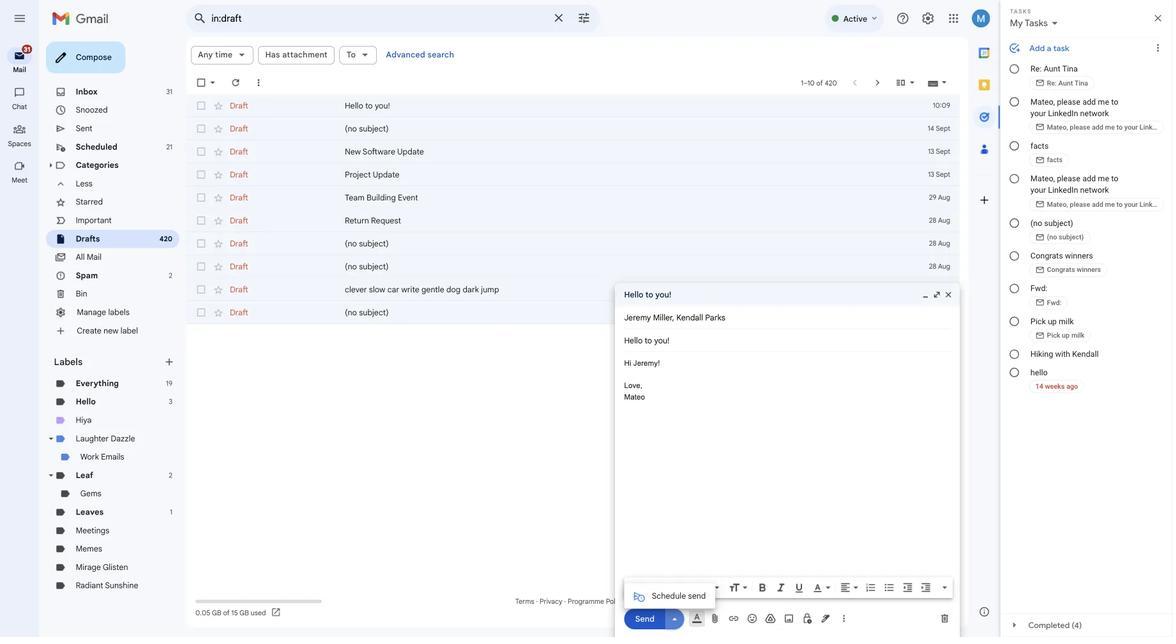 Task type: locate. For each thing, give the bounding box(es) containing it.
2 vertical spatial 28
[[1033, 292, 1041, 301]]

update down new software update at left
[[414, 189, 444, 200]]

2 vertical spatial (no subject) link
[[383, 290, 997, 303]]

everything
[[84, 421, 132, 432]]

2 vertical spatial sept
[[1040, 189, 1057, 199]]

(no up 'new'
[[383, 137, 397, 148]]

to up jeremy at the bottom
[[718, 322, 726, 333]]

starred
[[84, 219, 115, 230]]

None checkbox
[[217, 86, 230, 98], [217, 111, 230, 124], [217, 137, 230, 150], [217, 86, 230, 98], [217, 111, 230, 124], [217, 137, 230, 150]]

28 for second 'row' from the bottom
[[1033, 292, 1041, 301]]

(no subject) link up clever slow car write gentle dog dark jump link
[[383, 290, 997, 303]]

aug inside row
[[1043, 343, 1057, 352]]

bin link
[[84, 321, 97, 332]]

draft for second 'row' from the bottom
[[256, 291, 276, 302]]

compose button
[[51, 46, 140, 82]]

1 vertical spatial 31
[[185, 97, 192, 107]]

1 10 of 420
[[891, 87, 931, 97]]

8 draft from the top
[[256, 316, 276, 327]]

2 vertical spatial (no
[[383, 291, 397, 302]]

1 vertical spatial 28
[[1033, 266, 1041, 276]]

mail right all at the top left
[[97, 281, 113, 292]]

(no subject) link for 3rd 'row' from the bottom of the page
[[383, 265, 997, 277]]

1 horizontal spatial mail
[[97, 281, 113, 292]]

1 horizontal spatial hello to you!
[[694, 322, 747, 333]]

hello up hiya link
[[84, 442, 107, 453]]

of
[[908, 87, 915, 97]]

any time button
[[212, 51, 282, 72]]

main menu image
[[14, 13, 29, 28]]

1 vertical spatial 28 aug
[[1033, 266, 1057, 276]]

2 for leaf
[[188, 524, 192, 534]]

1 vertical spatial (no
[[383, 265, 397, 276]]

13
[[1032, 164, 1039, 173], [1032, 189, 1039, 199]]

3 (no subject) from the top
[[383, 291, 432, 302]]

2 horizontal spatial hello
[[694, 322, 715, 333]]

subject) up slow
[[399, 291, 432, 302]]

(no subject) up slow
[[383, 291, 432, 302]]

31 up mail heading
[[27, 50, 33, 59]]

2 vertical spatial subject)
[[399, 291, 432, 302]]

(no subject) link for second 'row' from the bottom
[[383, 290, 997, 303]]

laughter
[[84, 482, 121, 493]]

hello link
[[84, 442, 107, 453]]

2 13 sept from the top
[[1032, 189, 1057, 199]]

subject) for (no subject) link associated with 3rd 'row' from the bottom of the page
[[399, 265, 432, 276]]

(no subject) link
[[383, 137, 997, 150], [383, 265, 997, 277], [383, 290, 997, 303]]

1 (no subject) link from the top
[[383, 137, 997, 150]]

1 vertical spatial subject)
[[399, 265, 432, 276]]

2 2 from the top
[[188, 524, 192, 534]]

0 vertical spatial (no subject) link
[[383, 137, 997, 150]]

1 vertical spatial you!
[[729, 322, 747, 333]]

2 sept from the top
[[1040, 164, 1057, 173]]

(no subject)
[[383, 137, 432, 148], [383, 265, 432, 276], [383, 291, 432, 302]]

31 up "21"
[[185, 97, 192, 107]]

1 vertical spatial hello to you!
[[694, 322, 747, 333]]

mail
[[14, 73, 29, 82], [97, 281, 113, 292]]

0 vertical spatial 13
[[1032, 164, 1039, 173]]

laughter dazzle
[[84, 482, 150, 493]]

1 vertical spatial 2
[[188, 524, 192, 534]]

draft for sixth 'row' from the bottom
[[256, 163, 276, 174]]

0 vertical spatial (no subject)
[[383, 137, 432, 148]]

3 aug from the top
[[1043, 266, 1057, 276]]

(no subject) for (no subject) link corresponding to second 'row' from the bottom
[[383, 291, 432, 302]]

jump
[[535, 316, 555, 327]]

dog
[[496, 316, 512, 327]]

2 (no subject) link from the top
[[383, 265, 997, 277]]

work
[[89, 503, 110, 514]]

update right software on the top of the page
[[442, 163, 471, 174]]

label
[[134, 363, 154, 374]]

any
[[220, 55, 237, 66]]

jeremy miller , kendall parks
[[694, 348, 807, 359]]

0 horizontal spatial mail
[[14, 73, 29, 82]]

new software update link
[[383, 162, 997, 175]]

3 28 from the top
[[1033, 292, 1041, 301]]

24
[[1033, 317, 1041, 327]]

important
[[84, 240, 124, 251]]

5 aug from the top
[[1043, 317, 1057, 327]]

0 horizontal spatial hello to you!
[[383, 112, 434, 123]]

hello to you! up software on the top of the page
[[383, 112, 434, 123]]

leaf link
[[84, 523, 104, 534]]

all mail link
[[84, 281, 113, 292]]

hello to you! up jeremy at the bottom
[[694, 322, 747, 333]]

everything link
[[84, 421, 132, 432]]

select input tool image
[[1046, 87, 1054, 96]]

subject) down the return request
[[399, 265, 432, 276]]

13 sept
[[1032, 164, 1057, 173], [1032, 189, 1057, 199]]

31
[[27, 50, 33, 59], [185, 97, 192, 107]]

(no subject) down the return request
[[383, 265, 432, 276]]

3 28 aug from the top
[[1033, 292, 1057, 301]]

1 vertical spatial 1
[[189, 565, 192, 575]]

advanced
[[429, 56, 473, 67]]

you!
[[417, 112, 434, 123], [729, 322, 747, 333]]

0 horizontal spatial 420
[[177, 261, 192, 270]]

hello
[[383, 112, 404, 123], [694, 322, 715, 333], [84, 442, 107, 453]]

aug for fifth 'row' from the bottom of the page
[[1043, 215, 1057, 224]]

(no subject) up software on the top of the page
[[383, 137, 432, 148]]

new software update
[[383, 163, 471, 174]]

13 inside 'row'
[[1032, 164, 1039, 173]]

miller
[[726, 348, 747, 359]]

23 aug row
[[207, 335, 1067, 360]]

0 vertical spatial 2
[[188, 302, 192, 311]]

tab list
[[1077, 41, 1113, 638]]

project update link
[[383, 188, 997, 201]]

0 vertical spatial heading
[[0, 114, 43, 124]]

1 draft from the top
[[256, 112, 276, 123]]

you! up miller
[[729, 322, 747, 333]]

older image
[[969, 86, 982, 98]]

0 vertical spatial to
[[406, 112, 414, 123]]

spaces heading
[[0, 155, 43, 165]]

28 for 3rd 'row' from the bottom of the page
[[1033, 266, 1041, 276]]

sept right 14
[[1040, 138, 1057, 148]]

0 vertical spatial (no
[[383, 137, 397, 148]]

1 13 from the top
[[1032, 164, 1039, 173]]

slow
[[410, 316, 428, 327]]

10
[[898, 87, 906, 97]]

420
[[917, 87, 931, 97], [177, 261, 192, 270]]

2 for spam
[[188, 302, 192, 311]]

2 13 from the top
[[1032, 189, 1039, 199]]

sept down 14 sept
[[1040, 164, 1057, 173]]

heading
[[0, 114, 43, 124], [0, 195, 43, 206]]

hello up 'new'
[[383, 112, 404, 123]]

0 vertical spatial 1
[[891, 87, 893, 97]]

(no subject) link down the 'return request' link on the top of page
[[383, 265, 997, 277]]

hello up jeremy at the bottom
[[694, 322, 715, 333]]

draft for 1st 'row' from the bottom
[[256, 316, 276, 327]]

snoozed
[[84, 117, 120, 128]]

sept up 29 aug at the top right
[[1040, 189, 1057, 199]]

13 sept down 14 sept
[[1032, 164, 1057, 173]]

2 28 from the top
[[1033, 266, 1041, 276]]

request
[[413, 240, 446, 251]]

search in emails image
[[211, 9, 234, 32]]

event
[[442, 214, 465, 225]]

1 horizontal spatial 31
[[185, 97, 192, 107]]

aug for 5th 'row' from the top
[[1043, 240, 1057, 250]]

1 vertical spatial to
[[718, 322, 726, 333]]

refresh image
[[256, 86, 268, 98]]

mail down 31 link
[[14, 73, 29, 82]]

write
[[446, 316, 466, 327]]

less
[[84, 199, 103, 210]]

3 sept from the top
[[1040, 189, 1057, 199]]

1 2 from the top
[[188, 302, 192, 311]]

5 draft from the top
[[256, 240, 276, 251]]

you! up new software update at left
[[417, 112, 434, 123]]

8 row from the top
[[207, 309, 1067, 335]]

24 aug
[[1033, 317, 1057, 327]]

1 vertical spatial heading
[[0, 195, 43, 206]]

spam
[[84, 301, 109, 312]]

3 row from the top
[[207, 156, 1067, 181]]

1 vertical spatial hello
[[694, 322, 715, 333]]

1 28 from the top
[[1033, 240, 1041, 250]]

2 vertical spatial (no subject)
[[383, 291, 432, 302]]

to button
[[377, 51, 419, 72]]

29
[[1033, 215, 1041, 224]]

2 aug from the top
[[1043, 240, 1057, 250]]

0 vertical spatial 420
[[917, 87, 931, 97]]

14 sept
[[1031, 138, 1057, 148]]

2 row from the top
[[207, 130, 1067, 156]]

team
[[383, 214, 405, 225]]

Search in emails search field
[[207, 5, 667, 36]]

emails
[[112, 503, 138, 514]]

13 sept up 29 aug at the top right
[[1032, 189, 1057, 199]]

0 vertical spatial 28 aug
[[1033, 240, 1057, 250]]

2 draft from the top
[[256, 137, 276, 148]]

4 row from the top
[[207, 207, 1067, 233]]

0 vertical spatial hello to you!
[[383, 112, 434, 123]]

draft for fifth 'row' from the bottom of the page
[[256, 214, 276, 225]]

0 vertical spatial subject)
[[399, 137, 432, 148]]

1 for 1
[[189, 565, 192, 575]]

leaf
[[84, 523, 104, 534]]

any time
[[220, 55, 259, 66]]

2 subject) from the top
[[399, 265, 432, 276]]

(no down "return"
[[383, 265, 397, 276]]

draft for seventh 'row' from the bottom of the page
[[256, 137, 276, 148]]

draft for 3rd 'row' from the bottom of the page
[[256, 265, 276, 276]]

4 aug from the top
[[1043, 292, 1057, 301]]

2 heading from the top
[[0, 195, 43, 206]]

to inside dialog
[[718, 322, 726, 333]]

0 horizontal spatial 1
[[189, 565, 192, 575]]

1 vertical spatial (no subject)
[[383, 265, 432, 276]]

1 horizontal spatial to
[[718, 322, 726, 333]]

scheduled
[[84, 158, 131, 169]]

6 aug from the top
[[1043, 343, 1057, 352]]

project update
[[383, 189, 444, 200]]

(no subject) for (no subject) link associated with 3rd 'row' from the bottom of the page
[[383, 265, 432, 276]]

1 vertical spatial 13
[[1032, 189, 1039, 199]]

0 horizontal spatial to
[[406, 112, 414, 123]]

1 vertical spatial 13 sept
[[1032, 189, 1057, 199]]

(no subject) link up new software update link
[[383, 137, 997, 150]]

10:09
[[1037, 113, 1057, 122]]

0 vertical spatial you!
[[417, 112, 434, 123]]

23
[[1033, 343, 1041, 352]]

subject) for (no subject) link corresponding to second 'row' from the bottom
[[399, 291, 432, 302]]

0 vertical spatial 28
[[1033, 240, 1041, 250]]

1 (no from the top
[[383, 137, 397, 148]]

0 vertical spatial 31
[[27, 50, 33, 59]]

31 inside 'mail' navigation
[[27, 50, 33, 59]]

7 draft from the top
[[256, 291, 276, 302]]

2 vertical spatial hello
[[84, 442, 107, 453]]

more image
[[281, 86, 294, 98]]

1 (no subject) from the top
[[383, 137, 432, 148]]

mail navigation
[[0, 41, 45, 638]]

subject)
[[399, 137, 432, 148], [399, 265, 432, 276], [399, 291, 432, 302]]

heading up spaces
[[0, 114, 43, 124]]

main content
[[207, 41, 1077, 638]]

1 horizontal spatial 420
[[917, 87, 931, 97]]

1 vertical spatial sept
[[1040, 164, 1057, 173]]

2
[[188, 302, 192, 311], [188, 524, 192, 534]]

2 28 aug from the top
[[1033, 266, 1057, 276]]

0 horizontal spatial 31
[[27, 50, 33, 59]]

to up software on the top of the page
[[406, 112, 414, 123]]

1 horizontal spatial 1
[[891, 87, 893, 97]]

time
[[239, 55, 259, 66]]

1 vertical spatial 420
[[177, 261, 192, 270]]

row
[[207, 105, 1067, 130], [207, 130, 1067, 156], [207, 156, 1067, 181], [207, 207, 1067, 233], [207, 233, 1067, 258], [207, 258, 1067, 284], [207, 284, 1067, 309], [207, 309, 1067, 335]]

4 draft from the top
[[256, 214, 276, 225]]

compose
[[84, 58, 124, 69]]

28
[[1033, 240, 1041, 250], [1033, 266, 1041, 276], [1033, 292, 1041, 301]]

to
[[406, 112, 414, 123], [718, 322, 726, 333]]

2 (no subject) from the top
[[383, 265, 432, 276]]

13 sept inside 'row'
[[1032, 164, 1057, 173]]

0 vertical spatial hello
[[383, 112, 404, 123]]

(no up clever
[[383, 291, 397, 302]]

create new label link
[[86, 363, 154, 374]]

0 horizontal spatial you!
[[417, 112, 434, 123]]

subject) up software on the top of the page
[[399, 137, 432, 148]]

3 draft from the top
[[256, 163, 276, 174]]

hello to you!
[[383, 112, 434, 123], [694, 322, 747, 333]]

23 aug
[[1033, 343, 1057, 352]]

aug for 1st 'row' from the bottom
[[1043, 317, 1057, 327]]

1
[[891, 87, 893, 97], [189, 565, 192, 575]]

scheduled link
[[84, 158, 131, 169]]

13 up 29
[[1032, 189, 1039, 199]]

1 13 sept from the top
[[1032, 164, 1057, 173]]

0 vertical spatial mail
[[14, 73, 29, 82]]

project
[[383, 189, 412, 200]]

0 vertical spatial sept
[[1040, 138, 1057, 148]]

6 draft from the top
[[256, 265, 276, 276]]

1 horizontal spatial hello
[[383, 112, 404, 123]]

0 vertical spatial 13 sept
[[1032, 164, 1057, 173]]

has
[[295, 55, 311, 66]]

1 subject) from the top
[[399, 137, 432, 148]]

13 inside project update row
[[1032, 189, 1039, 199]]

1 28 aug from the top
[[1033, 240, 1057, 250]]

1 horizontal spatial you!
[[729, 322, 747, 333]]

update inside row
[[414, 189, 444, 200]]

aug for 3rd 'row' from the bottom of the page
[[1043, 266, 1057, 276]]

1 aug from the top
[[1043, 215, 1057, 224]]

3 subject) from the top
[[399, 291, 432, 302]]

13 down 14
[[1032, 164, 1039, 173]]

3 (no subject) link from the top
[[383, 290, 997, 303]]

update
[[442, 163, 471, 174], [414, 189, 444, 200]]

2 vertical spatial 28 aug
[[1033, 292, 1057, 301]]

team building event
[[383, 214, 465, 225]]

return request
[[383, 240, 446, 251]]

1 vertical spatial update
[[414, 189, 444, 200]]

leaves link
[[84, 564, 115, 575]]

dark
[[514, 316, 533, 327]]

1 vertical spatial (no subject) link
[[383, 265, 997, 277]]

heading down spaces heading
[[0, 195, 43, 206]]

sept inside project update row
[[1040, 189, 1057, 199]]

0 vertical spatial update
[[442, 163, 471, 174]]

1 sept from the top
[[1040, 138, 1057, 148]]

29 aug
[[1033, 215, 1057, 224]]

hello to you! inside hello to you! dialog
[[694, 322, 747, 333]]

drafts
[[84, 260, 111, 271]]



Task type: vqa. For each thing, say whether or not it's contained in the screenshot.
starred link
yes



Task type: describe. For each thing, give the bounding box(es) containing it.
project update row
[[207, 181, 1067, 207]]

hiya link
[[84, 462, 102, 473]]

support image
[[996, 13, 1012, 28]]

draft for first 'row'
[[256, 112, 276, 123]]

21
[[185, 159, 192, 168]]

hello inside dialog
[[694, 322, 715, 333]]

28 aug for 3rd 'row' from the bottom of the page
[[1033, 266, 1057, 276]]

gentle
[[469, 316, 494, 327]]

you! inside hello to you! dialog
[[729, 322, 747, 333]]

5 row from the top
[[207, 233, 1067, 258]]

28 aug for 5th 'row' from the top
[[1033, 240, 1057, 250]]

new
[[115, 363, 132, 374]]

car
[[431, 316, 444, 327]]

draft for 5th 'row' from the top
[[256, 240, 276, 251]]

parks
[[784, 348, 807, 359]]

starred link
[[84, 219, 115, 230]]

420 inside main content
[[917, 87, 931, 97]]

laughter dazzle link
[[84, 482, 150, 493]]

sent
[[84, 137, 103, 148]]

6 row from the top
[[207, 258, 1067, 284]]

3 (no from the top
[[383, 291, 397, 302]]

(no subject) link for seventh 'row' from the bottom of the page
[[383, 137, 997, 150]]

gems
[[89, 544, 113, 555]]

meetings
[[84, 585, 122, 596]]

minimise image
[[1024, 323, 1034, 333]]

main content containing draft
[[207, 41, 1077, 638]]

inbox
[[84, 97, 109, 108]]

dazzle
[[123, 482, 150, 493]]

less button
[[51, 194, 200, 215]]

new
[[383, 163, 401, 174]]

drafts link
[[84, 260, 111, 271]]

categories link
[[84, 178, 132, 189]]

has attachment button
[[287, 51, 372, 72]]

28 aug for second 'row' from the bottom
[[1033, 292, 1057, 301]]

to
[[385, 55, 396, 66]]

attachment
[[314, 55, 364, 66]]

(no subject) for (no subject) link associated with seventh 'row' from the bottom of the page
[[383, 137, 432, 148]]

kendall
[[752, 348, 782, 359]]

create
[[86, 363, 113, 374]]

3
[[188, 442, 192, 452]]

return
[[383, 240, 410, 251]]

advanced search button
[[424, 50, 510, 73]]

2 (no from the top
[[383, 265, 397, 276]]

hello inside 'row'
[[383, 112, 404, 123]]

mail heading
[[0, 73, 43, 83]]

leaves
[[84, 564, 115, 575]]

0 horizontal spatial hello
[[84, 442, 107, 453]]

sept for (no subject)
[[1040, 138, 1057, 148]]

hello to you! inside hello to you! link
[[383, 112, 434, 123]]

inbox link
[[84, 97, 109, 108]]

7 row from the top
[[207, 284, 1067, 309]]

return request link
[[383, 239, 997, 252]]

28 for 5th 'row' from the top
[[1033, 240, 1041, 250]]

all
[[84, 281, 94, 292]]

bin
[[84, 321, 97, 332]]

toggle split pane mode image
[[995, 86, 1008, 98]]

jeremy
[[694, 348, 724, 359]]

spam link
[[84, 301, 109, 312]]

has attachment
[[295, 55, 364, 66]]

clever
[[383, 316, 408, 327]]

1 vertical spatial mail
[[97, 281, 113, 292]]

advanced search
[[429, 56, 505, 67]]

1 row from the top
[[207, 105, 1067, 130]]

clever slow car write gentle dog dark jump
[[383, 316, 555, 327]]

pop out image
[[1037, 323, 1047, 333]]

1 for 1 10 of 420
[[891, 87, 893, 97]]

mail inside heading
[[14, 73, 29, 82]]

1 heading from the top
[[0, 114, 43, 124]]

sent link
[[84, 137, 103, 148]]

settings image
[[1024, 13, 1040, 28]]

to inside 'row'
[[406, 112, 414, 123]]

all mail
[[84, 281, 113, 292]]

aug for second 'row' from the bottom
[[1043, 292, 1057, 301]]

labels heading
[[60, 396, 182, 409]]

19
[[185, 422, 192, 431]]

team building event link
[[383, 213, 997, 226]]

snoozed link
[[84, 117, 120, 128]]

,
[[747, 348, 750, 359]]

Search in emails text field
[[235, 14, 606, 27]]

close image
[[1049, 323, 1060, 333]]

work emails
[[89, 503, 138, 514]]

you! inside hello to you! link
[[417, 112, 434, 123]]

software
[[403, 163, 440, 174]]

14
[[1031, 138, 1039, 148]]

13 sept inside project update row
[[1032, 189, 1057, 199]]

create new label
[[86, 363, 154, 374]]

Message Body text field
[[694, 398, 1057, 638]]

categories
[[84, 178, 132, 189]]

sept for new software update
[[1040, 164, 1057, 173]]

clever slow car write gentle dog dark jump link
[[383, 316, 997, 328]]

subject) for (no subject) link associated with seventh 'row' from the bottom of the page
[[399, 137, 432, 148]]

gmail image
[[57, 8, 127, 33]]

Subject field
[[694, 372, 1057, 385]]

work emails link
[[89, 503, 138, 514]]

hello to you! dialog
[[684, 315, 1067, 638]]

labels
[[60, 396, 92, 409]]

hello to you! link
[[383, 111, 997, 124]]

building
[[408, 214, 440, 225]]

update inside 'row'
[[442, 163, 471, 174]]

important link
[[84, 240, 124, 251]]

search
[[475, 56, 505, 67]]

meetings link
[[84, 585, 122, 596]]



